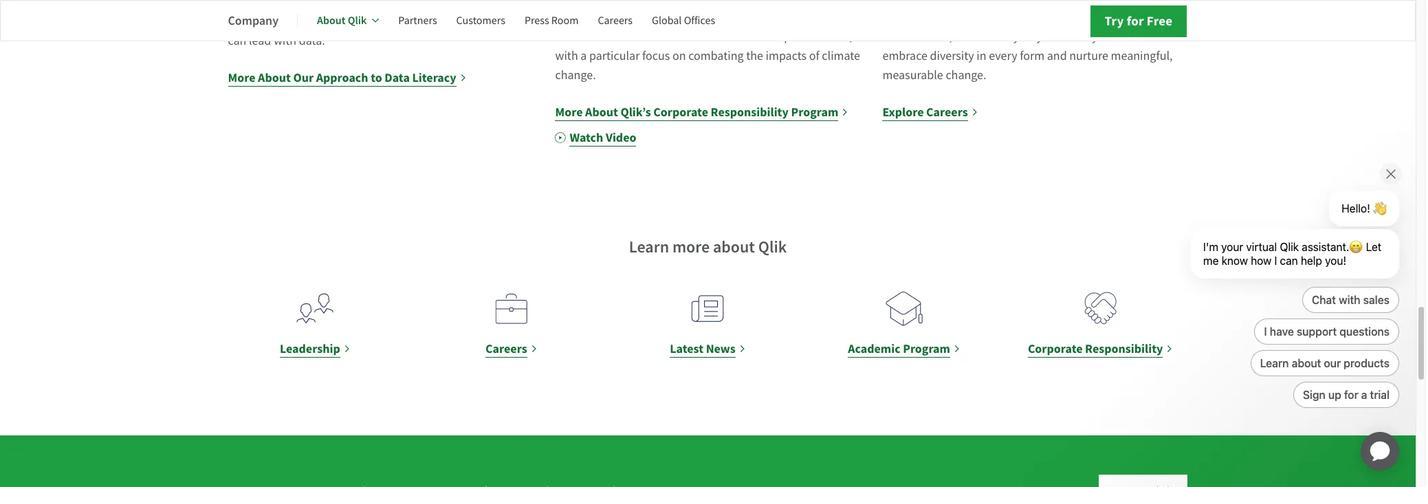 Task type: locate. For each thing, give the bounding box(es) containing it.
offices
[[684, 14, 715, 28]]

about up watch video
[[585, 104, 618, 120]]

about left "our"
[[258, 69, 291, 86]]

about up more about our approach to data literacy
[[317, 13, 346, 28]]

about qlik link
[[317, 4, 379, 37]]

more
[[673, 236, 710, 258]]

2 vertical spatial about
[[585, 104, 618, 120]]

0 vertical spatial about
[[317, 13, 346, 28]]

try for free
[[1105, 12, 1173, 30]]

customers
[[456, 14, 505, 28]]

more down company
[[228, 69, 256, 86]]

1 vertical spatial corporate
[[1028, 340, 1083, 357]]

1 vertical spatial careers
[[927, 104, 968, 120]]

leadership
[[280, 340, 340, 357]]

0 horizontal spatial more
[[228, 69, 256, 86]]

1 vertical spatial about
[[258, 69, 291, 86]]

press room link
[[525, 4, 579, 37]]

0 horizontal spatial qlik
[[348, 13, 367, 28]]

partners
[[399, 14, 437, 28]]

0 vertical spatial program
[[791, 104, 839, 120]]

responsibility
[[711, 104, 789, 120], [1086, 340, 1163, 357]]

explore
[[883, 104, 924, 120]]

academic program link
[[817, 286, 992, 358]]

corporate responsibility
[[1028, 340, 1163, 357]]

1 vertical spatial careers link
[[424, 286, 599, 358]]

explore careers link
[[883, 102, 979, 122]]

try for free link
[[1091, 6, 1188, 37]]

about inside the company menu bar
[[317, 13, 346, 28]]

0 vertical spatial responsibility
[[711, 104, 789, 120]]

qlik
[[348, 13, 367, 28], [759, 236, 787, 258]]

application
[[1345, 415, 1416, 487]]

partners link
[[399, 4, 437, 37]]

1 horizontal spatial program
[[903, 340, 951, 357]]

1 vertical spatial responsibility
[[1086, 340, 1163, 357]]

0 vertical spatial corporate
[[654, 104, 708, 120]]

0 vertical spatial careers
[[598, 14, 633, 28]]

watch video link
[[555, 128, 637, 147]]

learn
[[629, 236, 669, 258]]

our
[[293, 69, 314, 86]]

2 horizontal spatial about
[[585, 104, 618, 120]]

careers link
[[598, 4, 633, 37], [424, 286, 599, 358]]

program
[[791, 104, 839, 120], [903, 340, 951, 357]]

more about our approach to data literacy
[[228, 69, 456, 86]]

0 vertical spatial more
[[228, 69, 256, 86]]

learn more about qlik
[[629, 236, 787, 258]]

0 horizontal spatial responsibility
[[711, 104, 789, 120]]

more about our approach to data literacy link
[[228, 68, 467, 87]]

qlik up the more about our approach to data literacy link
[[348, 13, 367, 28]]

about
[[317, 13, 346, 28], [258, 69, 291, 86], [585, 104, 618, 120]]

0 vertical spatial qlik
[[348, 13, 367, 28]]

1 vertical spatial more
[[555, 104, 583, 120]]

more up the watch
[[555, 104, 583, 120]]

corporate
[[654, 104, 708, 120], [1028, 340, 1083, 357]]

about qlik
[[317, 13, 367, 28]]

corporate responsibility link
[[1014, 286, 1188, 358]]

0 horizontal spatial program
[[791, 104, 839, 120]]

to
[[371, 69, 382, 86]]

1 horizontal spatial more
[[555, 104, 583, 120]]

0 horizontal spatial corporate
[[654, 104, 708, 120]]

academic
[[848, 340, 901, 357]]

0 horizontal spatial about
[[258, 69, 291, 86]]

1 horizontal spatial responsibility
[[1086, 340, 1163, 357]]

1 horizontal spatial careers
[[598, 14, 633, 28]]

explore careers
[[883, 104, 968, 120]]

more
[[228, 69, 256, 86], [555, 104, 583, 120]]

0 vertical spatial careers link
[[598, 4, 633, 37]]

careers
[[598, 14, 633, 28], [927, 104, 968, 120], [486, 340, 527, 357]]

careers inside the company menu bar
[[598, 14, 633, 28]]

more about qlik's corporate responsibility program link
[[555, 102, 849, 122]]

latest
[[670, 340, 704, 357]]

1 horizontal spatial qlik
[[759, 236, 787, 258]]

0 horizontal spatial careers
[[486, 340, 527, 357]]

qlik right about
[[759, 236, 787, 258]]

about for more about qlik's corporate responsibility program
[[585, 104, 618, 120]]

literacy
[[412, 69, 456, 86]]

1 horizontal spatial about
[[317, 13, 346, 28]]

2 vertical spatial careers
[[486, 340, 527, 357]]

video
[[606, 129, 637, 146]]



Task type: vqa. For each thing, say whether or not it's contained in the screenshot.
More
yes



Task type: describe. For each thing, give the bounding box(es) containing it.
approach
[[316, 69, 368, 86]]

watch
[[570, 129, 603, 146]]

watch video
[[570, 129, 637, 146]]

qlik's
[[621, 104, 651, 120]]

about for more about our approach to data literacy
[[258, 69, 291, 86]]

for
[[1127, 12, 1144, 30]]

press room
[[525, 14, 579, 28]]

data
[[385, 69, 410, 86]]

more for more about our approach to data literacy
[[228, 69, 256, 86]]

about
[[713, 236, 755, 258]]

more about qlik's corporate responsibility program
[[555, 104, 839, 120]]

global offices
[[652, 14, 715, 28]]

1 vertical spatial program
[[903, 340, 951, 357]]

customers link
[[456, 4, 505, 37]]

room
[[552, 14, 579, 28]]

more for more about qlik's corporate responsibility program
[[555, 104, 583, 120]]

press
[[525, 14, 549, 28]]

latest news
[[670, 340, 736, 357]]

qlik inside the company menu bar
[[348, 13, 367, 28]]

latest news link
[[621, 286, 795, 358]]

free
[[1147, 12, 1173, 30]]

global
[[652, 14, 682, 28]]

2 horizontal spatial careers
[[927, 104, 968, 120]]

global offices link
[[652, 4, 715, 37]]

company menu bar
[[228, 4, 735, 37]]

leadership link
[[228, 286, 402, 358]]

1 horizontal spatial corporate
[[1028, 340, 1083, 357]]

academic program
[[848, 340, 951, 357]]

company
[[228, 12, 279, 29]]

try
[[1105, 12, 1124, 30]]

news
[[706, 340, 736, 357]]

1 vertical spatial qlik
[[759, 236, 787, 258]]



